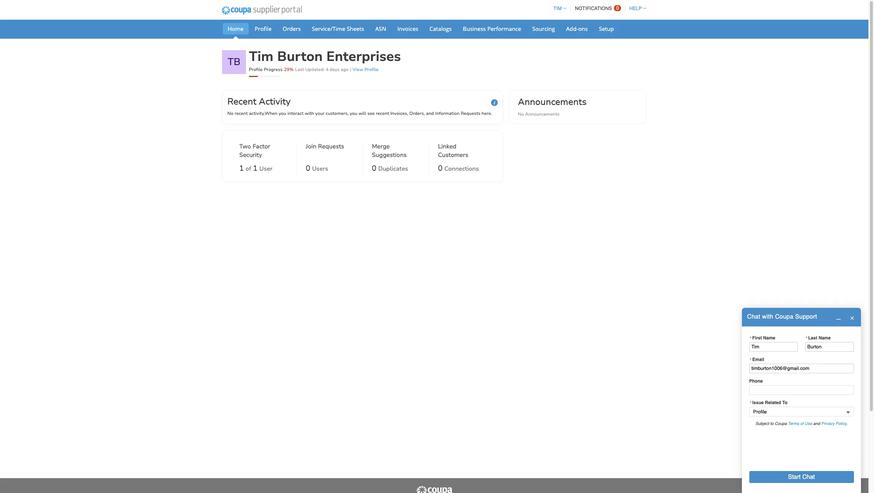 Task type: vqa. For each thing, say whether or not it's contained in the screenshot.
you
yes



Task type: describe. For each thing, give the bounding box(es) containing it.
0 vertical spatial announcements
[[518, 96, 587, 108]]

invoices
[[398, 25, 419, 32]]

name for first name
[[764, 336, 776, 341]]

progress
[[264, 67, 283, 73]]

burton
[[277, 48, 323, 66]]

privacy policy link
[[822, 422, 847, 427]]

0 vertical spatial coupa supplier portal image
[[217, 1, 307, 20]]

invoices,
[[390, 111, 408, 117]]

and inside chat with coupa support dialog
[[814, 422, 820, 427]]

recent
[[227, 96, 257, 108]]

profile right home link
[[255, 25, 272, 32]]

last inside chat with coupa support dialog
[[809, 336, 818, 341]]

updated:
[[305, 67, 325, 73]]

add-ons
[[566, 25, 588, 32]]

with inside dialog
[[762, 314, 774, 321]]

0 for 0 users
[[306, 163, 310, 174]]

linked customers link
[[438, 143, 486, 161]]

information
[[435, 111, 460, 117]]

two factor security link
[[239, 143, 288, 161]]

invoices link
[[393, 23, 423, 34]]

tim for tim
[[554, 6, 562, 11]]

tb
[[228, 55, 241, 68]]

recent activity
[[227, 96, 291, 108]]

user
[[259, 165, 273, 173]]

add-ons link
[[562, 23, 593, 34]]

business performance
[[463, 25, 521, 32]]

0 vertical spatial with
[[305, 111, 314, 117]]

tim burton enterprises profile progress 29% last updated: 4 days ago | view profile
[[249, 48, 401, 73]]

two
[[239, 143, 251, 151]]

0 users
[[306, 163, 328, 174]]

when
[[265, 111, 278, 117]]

help
[[630, 6, 642, 11]]

to
[[771, 422, 774, 427]]

2 recent from the left
[[376, 111, 389, 117]]

0 duplicates
[[372, 163, 408, 174]]

1 horizontal spatial requests
[[461, 111, 481, 117]]

coupa for terms
[[775, 422, 787, 427]]

catalogs
[[430, 25, 452, 32]]

service/time
[[312, 25, 346, 32]]

connections
[[445, 165, 479, 173]]

customers,
[[326, 111, 349, 117]]

sourcing
[[533, 25, 555, 32]]

of inside 1 of 1 user
[[246, 165, 251, 173]]

* first name
[[750, 336, 776, 341]]

asn link
[[371, 23, 391, 34]]

no recent activity. when you interact with your customers, you will see recent invoices, orders, and information requests here.
[[227, 111, 492, 117]]

0 for 0 connections
[[438, 163, 443, 174]]

sheets
[[347, 25, 364, 32]]

last inside tim burton enterprises profile progress 29% last updated: 4 days ago | view profile
[[295, 67, 304, 73]]

merge suggestions
[[372, 143, 407, 159]]

use
[[805, 422, 812, 427]]

* for issue
[[750, 401, 752, 405]]

ons
[[579, 25, 588, 32]]

your
[[315, 111, 325, 117]]

activity
[[259, 96, 291, 108]]

to
[[783, 401, 788, 406]]

0 connections
[[438, 163, 479, 174]]

duplicates
[[378, 165, 408, 173]]

view
[[353, 67, 363, 73]]

ago
[[341, 67, 349, 73]]

business
[[463, 25, 486, 32]]

* last name
[[806, 336, 831, 341]]

linked customers
[[438, 143, 469, 159]]

enterprises
[[327, 48, 401, 66]]

setup
[[599, 25, 614, 32]]

asn
[[376, 25, 386, 32]]

catalogs link
[[425, 23, 457, 34]]

business performance link
[[458, 23, 526, 34]]

help link
[[626, 6, 647, 11]]

two factor security
[[239, 143, 270, 159]]

1 recent from the left
[[235, 111, 248, 117]]

0 for 0 duplicates
[[372, 163, 377, 174]]

of inside chat with coupa support dialog
[[801, 422, 804, 427]]

activity.
[[249, 111, 265, 117]]

notifications
[[575, 6, 612, 11]]

* issue related to
[[750, 401, 788, 406]]

customers
[[438, 151, 469, 159]]

service/time sheets
[[312, 25, 364, 32]]

* for last
[[806, 336, 808, 341]]

Phone telephone field
[[750, 386, 854, 395]]

name for last name
[[819, 336, 831, 341]]



Task type: locate. For each thing, give the bounding box(es) containing it.
join requests link
[[306, 143, 344, 161]]

4
[[326, 67, 329, 73]]

0 vertical spatial tim
[[554, 6, 562, 11]]

None field
[[750, 407, 854, 417]]

no down the recent
[[227, 111, 233, 117]]

1 horizontal spatial recent
[[376, 111, 389, 117]]

terms of use link
[[788, 422, 812, 427]]

0 horizontal spatial recent
[[235, 111, 248, 117]]

of left use
[[801, 422, 804, 427]]

chat with coupa support
[[748, 314, 817, 321]]

1 1 from the left
[[239, 163, 244, 174]]

here.
[[482, 111, 492, 117]]

None text field
[[750, 342, 798, 352]]

performance
[[488, 25, 521, 32]]

email
[[753, 357, 765, 363]]

orders link
[[278, 23, 306, 34]]

recent
[[235, 111, 248, 117], [376, 111, 389, 117]]

subject
[[756, 422, 769, 427]]

0 horizontal spatial and
[[426, 111, 434, 117]]

suggestions
[[372, 151, 407, 159]]

profile
[[255, 25, 272, 32], [249, 67, 263, 73], [365, 67, 379, 73]]

1 vertical spatial coupa supplier portal image
[[416, 486, 453, 494]]

sourcing link
[[528, 23, 560, 34]]

profile right view
[[365, 67, 379, 73]]

1 horizontal spatial name
[[819, 336, 831, 341]]

linked
[[438, 143, 457, 151]]

0 vertical spatial coupa
[[775, 314, 794, 321]]

factor
[[253, 143, 270, 151]]

1 vertical spatial requests
[[318, 143, 344, 151]]

1 vertical spatial tim
[[249, 48, 274, 66]]

1 vertical spatial last
[[809, 336, 818, 341]]

1 vertical spatial with
[[762, 314, 774, 321]]

* inside * email
[[750, 358, 752, 362]]

coupa left support
[[775, 314, 794, 321]]

you left will
[[350, 111, 358, 117]]

0 horizontal spatial you
[[279, 111, 286, 117]]

* inside * issue related to
[[750, 401, 752, 405]]

subject to coupa terms of use and privacy policy .
[[756, 422, 848, 427]]

1 vertical spatial and
[[814, 422, 820, 427]]

* for first
[[750, 336, 752, 341]]

orders
[[283, 25, 301, 32]]

.
[[847, 422, 848, 427]]

last down support
[[809, 336, 818, 341]]

navigation
[[550, 1, 647, 16]]

see
[[368, 111, 375, 117]]

announcements
[[518, 96, 587, 108], [525, 111, 560, 117]]

with
[[305, 111, 314, 117], [762, 314, 774, 321]]

you right when
[[279, 111, 286, 117]]

of
[[246, 165, 251, 173], [801, 422, 804, 427]]

coupa
[[775, 314, 794, 321], [775, 422, 787, 427]]

1 horizontal spatial last
[[809, 336, 818, 341]]

* left issue
[[750, 401, 752, 405]]

None button
[[750, 472, 854, 483]]

0 horizontal spatial coupa supplier portal image
[[217, 1, 307, 20]]

privacy
[[822, 422, 835, 427]]

tim for tim burton enterprises profile progress 29% last updated: 4 days ago | view profile
[[249, 48, 274, 66]]

and
[[426, 111, 434, 117], [814, 422, 820, 427]]

none field inside chat with coupa support dialog
[[750, 407, 854, 417]]

1 horizontal spatial with
[[762, 314, 774, 321]]

0 horizontal spatial name
[[764, 336, 776, 341]]

merge
[[372, 143, 390, 151]]

phone
[[750, 379, 763, 384]]

users
[[312, 165, 328, 173]]

0 horizontal spatial of
[[246, 165, 251, 173]]

0 left duplicates
[[372, 163, 377, 174]]

notifications 0
[[575, 5, 619, 11]]

merge suggestions link
[[372, 143, 420, 161]]

none button inside chat with coupa support dialog
[[750, 472, 854, 483]]

recent down the recent
[[235, 111, 248, 117]]

0 vertical spatial last
[[295, 67, 304, 73]]

coupa supplier portal image
[[217, 1, 307, 20], [416, 486, 453, 494]]

with right chat on the right
[[762, 314, 774, 321]]

0 horizontal spatial tim
[[249, 48, 274, 66]]

no inside announcements no announcements
[[518, 111, 524, 117]]

you
[[279, 111, 286, 117], [350, 111, 358, 117]]

first
[[753, 336, 762, 341]]

* left email
[[750, 358, 752, 362]]

and right orders,
[[426, 111, 434, 117]]

announcements no announcements
[[518, 96, 587, 117]]

policy
[[836, 422, 847, 427]]

0 horizontal spatial last
[[295, 67, 304, 73]]

with left your
[[305, 111, 314, 117]]

1
[[239, 163, 244, 174], [253, 163, 258, 174]]

0 inside notifications 0
[[617, 5, 619, 11]]

join requests
[[306, 143, 344, 151]]

* email
[[750, 357, 765, 363]]

home
[[228, 25, 244, 32]]

1 horizontal spatial 1
[[253, 163, 258, 174]]

join
[[306, 143, 317, 151]]

navigation containing notifications 0
[[550, 1, 647, 16]]

add-
[[566, 25, 579, 32]]

0 horizontal spatial 1
[[239, 163, 244, 174]]

0 horizontal spatial no
[[227, 111, 233, 117]]

text default image
[[836, 315, 841, 320]]

announcements inside announcements no announcements
[[525, 111, 560, 117]]

support
[[796, 314, 817, 321]]

* inside * last name
[[806, 336, 808, 341]]

requests right join at the left top
[[318, 143, 344, 151]]

2 name from the left
[[819, 336, 831, 341]]

1 you from the left
[[279, 111, 286, 117]]

*
[[750, 336, 752, 341], [806, 336, 808, 341], [750, 358, 752, 362], [750, 401, 752, 405]]

tb image
[[222, 50, 246, 74]]

0 left users
[[306, 163, 310, 174]]

Select Issue text field
[[750, 407, 854, 417]]

29%
[[284, 67, 294, 73]]

of down security
[[246, 165, 251, 173]]

home link
[[223, 23, 248, 34]]

profile link
[[250, 23, 277, 34]]

1 vertical spatial announcements
[[525, 111, 560, 117]]

terms
[[788, 422, 800, 427]]

coupa for support
[[775, 314, 794, 321]]

2 you from the left
[[350, 111, 358, 117]]

service/time sheets link
[[307, 23, 369, 34]]

coupa right 'to'
[[775, 422, 787, 427]]

1 vertical spatial of
[[801, 422, 804, 427]]

no right here.
[[518, 111, 524, 117]]

interact
[[288, 111, 304, 117]]

name
[[764, 336, 776, 341], [819, 336, 831, 341]]

and right use
[[814, 422, 820, 427]]

* down support
[[806, 336, 808, 341]]

* for email
[[750, 358, 752, 362]]

|
[[350, 67, 351, 73]]

security
[[239, 151, 262, 159]]

0 left help
[[617, 5, 619, 11]]

chat with coupa support dialog
[[742, 308, 861, 494]]

1 name from the left
[[764, 336, 776, 341]]

0 vertical spatial and
[[426, 111, 434, 117]]

tim up sourcing
[[554, 6, 562, 11]]

1 down security
[[239, 163, 244, 174]]

setup link
[[594, 23, 619, 34]]

days
[[330, 67, 340, 73]]

1 horizontal spatial tim
[[554, 6, 562, 11]]

1 horizontal spatial coupa supplier portal image
[[416, 486, 453, 494]]

1 horizontal spatial no
[[518, 111, 524, 117]]

1 of 1 user
[[239, 163, 273, 174]]

tim link
[[550, 6, 566, 11]]

last right 29%
[[295, 67, 304, 73]]

1 left user
[[253, 163, 258, 174]]

issue
[[753, 401, 764, 406]]

* inside * first name
[[750, 336, 752, 341]]

last
[[295, 67, 304, 73], [809, 336, 818, 341]]

none text field inside chat with coupa support dialog
[[750, 342, 798, 352]]

tim up progress
[[249, 48, 274, 66]]

requests left here.
[[461, 111, 481, 117]]

1 horizontal spatial and
[[814, 422, 820, 427]]

1 vertical spatial coupa
[[775, 422, 787, 427]]

recent right see at the left of the page
[[376, 111, 389, 117]]

additional information image
[[491, 99, 498, 106]]

0 vertical spatial of
[[246, 165, 251, 173]]

related
[[765, 401, 781, 406]]

text default image
[[850, 316, 855, 321]]

0 down customers
[[438, 163, 443, 174]]

0 horizontal spatial with
[[305, 111, 314, 117]]

2 1 from the left
[[253, 163, 258, 174]]

chat
[[748, 314, 761, 321]]

1 horizontal spatial you
[[350, 111, 358, 117]]

tim inside tim burton enterprises profile progress 29% last updated: 4 days ago | view profile
[[249, 48, 274, 66]]

view profile link
[[353, 67, 379, 73]]

1 horizontal spatial of
[[801, 422, 804, 427]]

None text field
[[805, 342, 854, 352], [750, 364, 854, 374], [805, 342, 854, 352], [750, 364, 854, 374]]

* left the first
[[750, 336, 752, 341]]

orders,
[[410, 111, 425, 117]]

profile left progress
[[249, 67, 263, 73]]

0 vertical spatial requests
[[461, 111, 481, 117]]

0 horizontal spatial requests
[[318, 143, 344, 151]]



